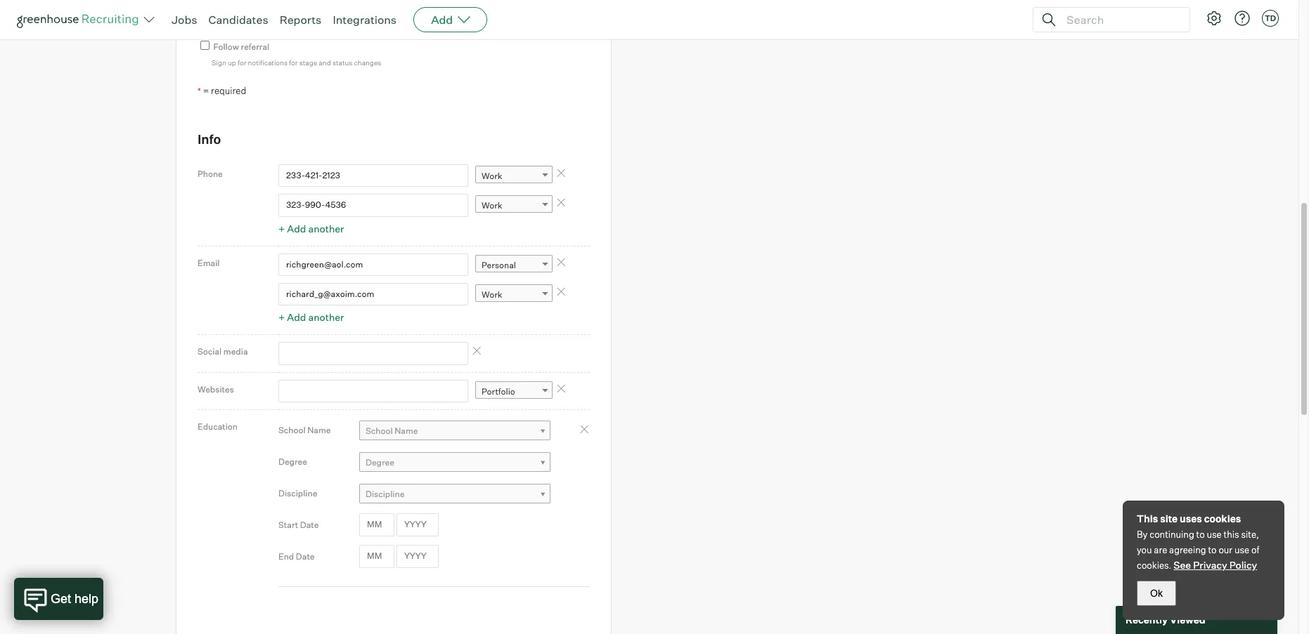 Task type: locate. For each thing, give the bounding box(es) containing it.
see privacy policy
[[1174, 560, 1257, 572]]

you
[[1137, 545, 1152, 556]]

work link for personal
[[475, 285, 553, 305]]

our
[[1219, 545, 1233, 556]]

MM text field
[[359, 514, 394, 537], [359, 546, 394, 569]]

another for email
[[308, 312, 344, 324]]

policy
[[1229, 560, 1257, 572]]

end
[[278, 552, 294, 563]]

work for work
[[482, 201, 502, 211]]

1 vertical spatial + add another link
[[278, 312, 344, 324]]

1 vertical spatial yyyy text field
[[396, 546, 439, 569]]

YYYY text field
[[396, 514, 439, 537], [396, 546, 439, 569]]

0 vertical spatial to
[[1196, 529, 1205, 541]]

1 vertical spatial +
[[278, 312, 285, 324]]

1 school name from the left
[[278, 425, 331, 436]]

follow referral
[[213, 41, 269, 52]]

school name
[[278, 425, 331, 436], [366, 426, 418, 437]]

0 horizontal spatial name
[[307, 425, 331, 436]]

1 + add another from the top
[[278, 223, 344, 234]]

0 horizontal spatial school name
[[278, 425, 331, 436]]

0 horizontal spatial school
[[278, 425, 306, 436]]

1 + from the top
[[278, 223, 285, 234]]

add inside popup button
[[431, 13, 453, 27]]

2 discipline from the left
[[366, 489, 405, 500]]

1 mm text field from the top
[[359, 514, 394, 537]]

0 vertical spatial another
[[308, 223, 344, 234]]

portfolio link
[[475, 382, 553, 402]]

use left of
[[1235, 545, 1249, 556]]

None text field
[[278, 164, 468, 187], [278, 283, 468, 306], [278, 164, 468, 187], [278, 283, 468, 306]]

0 vertical spatial + add another link
[[278, 223, 344, 234]]

1 vertical spatial use
[[1235, 545, 1249, 556]]

personal link
[[475, 255, 553, 275]]

2 work from the top
[[482, 201, 502, 211]]

changes
[[354, 59, 381, 67]]

1 horizontal spatial use
[[1235, 545, 1249, 556]]

0 horizontal spatial degree
[[278, 457, 307, 468]]

for left stage
[[289, 59, 298, 67]]

to
[[1196, 529, 1205, 541], [1208, 545, 1217, 556]]

are
[[1154, 545, 1167, 556]]

work link
[[475, 166, 553, 186], [475, 196, 553, 216], [475, 285, 553, 305]]

+
[[278, 223, 285, 234], [278, 312, 285, 324]]

0 vertical spatial add
[[431, 13, 453, 27]]

work link for work
[[475, 196, 553, 216]]

1 vertical spatial work
[[482, 201, 502, 211]]

to left our
[[1208, 545, 1217, 556]]

2 vertical spatial add
[[287, 312, 306, 324]]

this
[[1224, 529, 1239, 541]]

stage
[[299, 59, 317, 67]]

recently viewed
[[1126, 615, 1205, 627]]

date right end
[[296, 552, 315, 563]]

date for end date
[[296, 552, 315, 563]]

1 vertical spatial add
[[287, 223, 306, 234]]

0 horizontal spatial discipline
[[278, 489, 317, 499]]

up
[[228, 59, 236, 67]]

None text field
[[198, 2, 431, 24], [278, 194, 468, 217], [278, 253, 468, 276], [278, 343, 468, 365], [278, 380, 468, 403], [198, 2, 431, 24], [278, 194, 468, 217], [278, 253, 468, 276], [278, 343, 468, 365], [278, 380, 468, 403]]

this
[[1137, 513, 1158, 525]]

1 vertical spatial to
[[1208, 545, 1217, 556]]

by
[[1137, 529, 1148, 541]]

1 horizontal spatial discipline
[[366, 489, 405, 500]]

1 horizontal spatial for
[[289, 59, 298, 67]]

yyyy text field for start date
[[396, 514, 439, 537]]

name
[[307, 425, 331, 436], [395, 426, 418, 437]]

1 horizontal spatial degree
[[366, 458, 394, 468]]

2 vertical spatial work
[[482, 290, 502, 300]]

2 + from the top
[[278, 312, 285, 324]]

and
[[319, 59, 331, 67]]

add for personal
[[287, 312, 306, 324]]

2 name from the left
[[395, 426, 418, 437]]

* = required
[[198, 85, 246, 96]]

0 vertical spatial yyyy text field
[[396, 514, 439, 537]]

2 school from the left
[[366, 426, 393, 437]]

use
[[1207, 529, 1222, 541], [1235, 545, 1249, 556]]

see
[[1174, 560, 1191, 572]]

2 degree from the left
[[366, 458, 394, 468]]

integrations
[[333, 13, 397, 27]]

+ add another
[[278, 223, 344, 234], [278, 312, 344, 324]]

cookies.
[[1137, 560, 1172, 572]]

another
[[308, 223, 344, 234], [308, 312, 344, 324]]

0 vertical spatial work
[[482, 171, 502, 181]]

work
[[482, 171, 502, 181], [482, 201, 502, 211], [482, 290, 502, 300]]

2 mm text field from the top
[[359, 546, 394, 569]]

0 horizontal spatial use
[[1207, 529, 1222, 541]]

education
[[198, 422, 238, 432]]

2 another from the top
[[308, 312, 344, 324]]

3 work from the top
[[482, 290, 502, 300]]

school name link
[[359, 421, 551, 442]]

1 horizontal spatial school
[[366, 426, 393, 437]]

degree
[[278, 457, 307, 468], [366, 458, 394, 468]]

follow
[[213, 41, 239, 52]]

mm text field for end date
[[359, 546, 394, 569]]

1 yyyy text field from the top
[[396, 514, 439, 537]]

sign
[[212, 59, 226, 67]]

1 vertical spatial mm text field
[[359, 546, 394, 569]]

required
[[211, 85, 246, 96]]

1 vertical spatial + add another
[[278, 312, 344, 324]]

viewed
[[1170, 615, 1205, 627]]

0 vertical spatial +
[[278, 223, 285, 234]]

to down 'uses'
[[1196, 529, 1205, 541]]

2 + add another from the top
[[278, 312, 344, 324]]

start date
[[278, 520, 319, 531]]

site
[[1160, 513, 1178, 525]]

date right start
[[300, 520, 319, 531]]

1 vertical spatial work link
[[475, 196, 553, 216]]

sign up for notifications for stage and status changes
[[212, 59, 381, 67]]

cookies
[[1204, 513, 1241, 525]]

1 vertical spatial another
[[308, 312, 344, 324]]

add
[[431, 13, 453, 27], [287, 223, 306, 234], [287, 312, 306, 324]]

yyyy text field for end date
[[396, 546, 439, 569]]

2 yyyy text field from the top
[[396, 546, 439, 569]]

ok button
[[1137, 581, 1176, 607]]

0 horizontal spatial for
[[238, 59, 246, 67]]

2 vertical spatial work link
[[475, 285, 553, 305]]

end date
[[278, 552, 315, 563]]

use left 'this'
[[1207, 529, 1222, 541]]

school
[[278, 425, 306, 436], [366, 426, 393, 437]]

degree link
[[359, 453, 551, 473]]

0 vertical spatial + add another
[[278, 223, 344, 234]]

2 + add another link from the top
[[278, 312, 344, 324]]

1 vertical spatial date
[[296, 552, 315, 563]]

3 work link from the top
[[475, 285, 553, 305]]

2 school name from the left
[[366, 426, 418, 437]]

0 vertical spatial mm text field
[[359, 514, 394, 537]]

+ add another for phone
[[278, 223, 344, 234]]

see privacy policy link
[[1174, 560, 1257, 572]]

1 discipline from the left
[[278, 489, 317, 499]]

+ add another link
[[278, 223, 344, 234], [278, 312, 344, 324]]

2 work link from the top
[[475, 196, 553, 216]]

add for work
[[287, 223, 306, 234]]

date
[[300, 520, 319, 531], [296, 552, 315, 563]]

configure image
[[1206, 10, 1223, 27]]

0 vertical spatial work link
[[475, 166, 553, 186]]

1 another from the top
[[308, 223, 344, 234]]

for right up
[[238, 59, 246, 67]]

work for personal
[[482, 290, 502, 300]]

Search text field
[[1063, 9, 1177, 30]]

start
[[278, 520, 298, 531]]

discipline link
[[359, 484, 551, 505]]

1 horizontal spatial name
[[395, 426, 418, 437]]

reports link
[[280, 13, 322, 27]]

1 + add another link from the top
[[278, 223, 344, 234]]

discipline
[[278, 489, 317, 499], [366, 489, 405, 500]]

1 name from the left
[[307, 425, 331, 436]]

0 vertical spatial date
[[300, 520, 319, 531]]

social media
[[198, 347, 248, 357]]

1 horizontal spatial school name
[[366, 426, 418, 437]]

for
[[238, 59, 246, 67], [289, 59, 298, 67]]

continuing
[[1150, 529, 1194, 541]]



Task type: describe. For each thing, give the bounding box(es) containing it.
0 horizontal spatial to
[[1196, 529, 1205, 541]]

1 degree from the left
[[278, 457, 307, 468]]

agreeing
[[1169, 545, 1206, 556]]

portfolio
[[482, 387, 515, 397]]

=
[[203, 85, 209, 96]]

+ add another for email
[[278, 312, 344, 324]]

candidates
[[208, 13, 268, 27]]

+ for phone
[[278, 223, 285, 234]]

by continuing to use this site, you are agreeing to our use of cookies.
[[1137, 529, 1259, 572]]

social
[[198, 347, 222, 357]]

site,
[[1241, 529, 1259, 541]]

email
[[198, 258, 220, 268]]

reports
[[280, 13, 322, 27]]

1 horizontal spatial to
[[1208, 545, 1217, 556]]

greenhouse recruiting image
[[17, 11, 143, 28]]

1 for from the left
[[238, 59, 246, 67]]

another for phone
[[308, 223, 344, 234]]

this site uses cookies
[[1137, 513, 1241, 525]]

integrations link
[[333, 13, 397, 27]]

+ add another link for email
[[278, 312, 344, 324]]

add button
[[414, 7, 487, 32]]

1 school from the left
[[278, 425, 306, 436]]

school inside "school name" link
[[366, 426, 393, 437]]

of
[[1251, 545, 1259, 556]]

notifications
[[248, 59, 288, 67]]

jobs link
[[172, 13, 197, 27]]

phone
[[198, 169, 223, 179]]

td button
[[1259, 7, 1282, 30]]

0 vertical spatial use
[[1207, 529, 1222, 541]]

1 work link from the top
[[475, 166, 553, 186]]

jobs
[[172, 13, 197, 27]]

discipline inside discipline link
[[366, 489, 405, 500]]

mm text field for start date
[[359, 514, 394, 537]]

Follow referral checkbox
[[200, 41, 210, 50]]

*
[[198, 86, 201, 96]]

status
[[332, 59, 352, 67]]

+ for email
[[278, 312, 285, 324]]

recently
[[1126, 615, 1168, 627]]

uses
[[1180, 513, 1202, 525]]

personal
[[482, 260, 516, 271]]

info
[[198, 132, 221, 147]]

media
[[223, 347, 248, 357]]

td button
[[1262, 10, 1279, 27]]

referral
[[241, 41, 269, 52]]

2 for from the left
[[289, 59, 298, 67]]

candidates link
[[208, 13, 268, 27]]

privacy
[[1193, 560, 1227, 572]]

date for start date
[[300, 520, 319, 531]]

+ add another link for phone
[[278, 223, 344, 234]]

1 work from the top
[[482, 171, 502, 181]]

ok
[[1150, 588, 1163, 600]]

td
[[1265, 13, 1276, 23]]

websites
[[198, 384, 234, 395]]



Task type: vqa. For each thing, say whether or not it's contained in the screenshot.
Cto At Foodies
no



